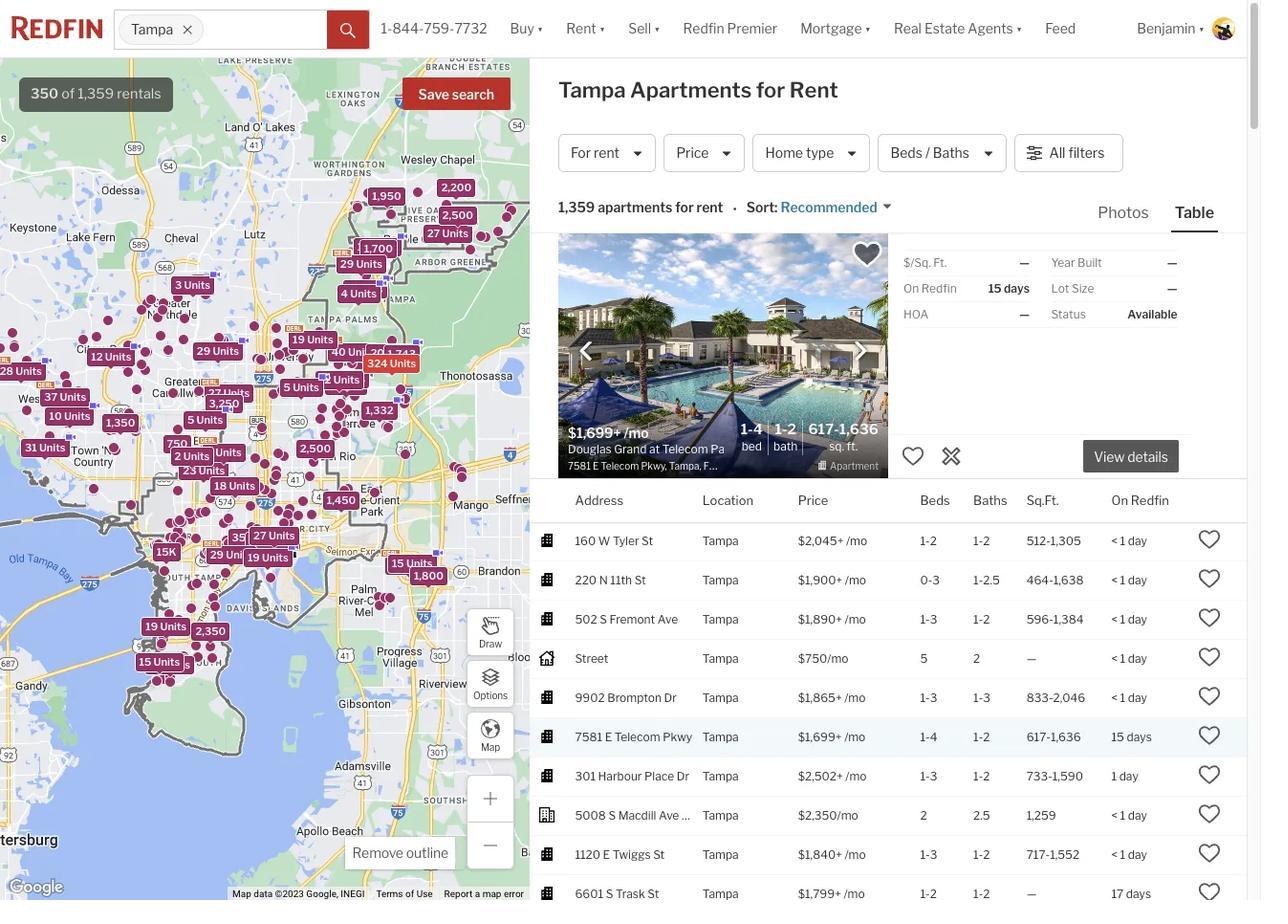 Task type: describe. For each thing, give the bounding box(es) containing it.
map
[[483, 889, 502, 899]]

1- up 0-
[[921, 533, 930, 548]]

< for 596-1,384
[[1112, 612, 1118, 626]]

0 vertical spatial 2.5
[[983, 573, 1000, 587]]

5008
[[575, 808, 606, 822]]

1 for 464-1,638
[[1121, 573, 1126, 587]]

google image
[[5, 875, 68, 900]]

1-3 for $2,502+ /mo
[[921, 769, 938, 783]]

user photo image
[[1213, 17, 1236, 40]]

1- left 733-
[[974, 769, 983, 783]]

5008 s macdill ave #19 tampa
[[575, 808, 739, 822]]

beds / baths button
[[878, 134, 1007, 172]]

31 units
[[25, 441, 66, 454]]

1 vertical spatial 2.5
[[974, 808, 991, 822]]

location
[[703, 492, 754, 507]]

733-
[[1027, 769, 1053, 783]]

37
[[44, 390, 58, 403]]

1 vertical spatial redfin
[[922, 281, 957, 296]]

— for built
[[1168, 255, 1178, 270]]

596-
[[1027, 612, 1054, 626]]

photos button
[[1094, 203, 1171, 231]]

1,259
[[1027, 808, 1057, 822]]

1 horizontal spatial 2 units
[[329, 378, 364, 392]]

mortgage
[[801, 20, 862, 37]]

table
[[1175, 204, 1215, 222]]

google,
[[306, 889, 338, 899]]

0 vertical spatial 15 days
[[989, 281, 1030, 296]]

< for 1,259
[[1112, 808, 1118, 822]]

$2,502+
[[798, 769, 843, 783]]

map data ©2023 google, inegi
[[232, 889, 365, 899]]

2,046
[[1054, 690, 1086, 705]]

10
[[49, 409, 62, 422]]

464-
[[1027, 573, 1054, 587]]

built
[[1078, 255, 1103, 270]]

favorite this home image for 1,638
[[1199, 567, 1222, 590]]

beds for beds / baths
[[891, 145, 923, 161]]

0 vertical spatial 19
[[293, 333, 305, 346]]

for for rent
[[756, 77, 786, 102]]

1 horizontal spatial 2,500
[[442, 208, 473, 222]]

ave for fremont
[[658, 612, 678, 626]]

0 horizontal spatial on redfin
[[904, 281, 957, 296]]

1 vertical spatial 19
[[248, 551, 260, 565]]

1-2 for 733-1,590
[[974, 769, 990, 783]]

remove outline button
[[346, 837, 455, 869]]

day for 1,259
[[1128, 808, 1148, 822]]

day for 717-1,552
[[1128, 847, 1148, 861]]

759-
[[424, 20, 455, 37]]

on inside button
[[1112, 492, 1129, 507]]

home
[[766, 145, 803, 161]]

favorite this home image for 833-2,046
[[1199, 684, 1222, 707]]

2 vertical spatial 29
[[210, 548, 224, 562]]

/mo for $750 /mo
[[828, 651, 849, 665]]

favorite this home image for 1,552
[[1199, 841, 1222, 864]]

save search
[[419, 86, 494, 102]]

1,359 inside '1,359 apartments for rent •'
[[559, 199, 595, 216]]

< for 512-1,305
[[1112, 533, 1118, 548]]

$/sq. ft.
[[904, 255, 947, 270]]

1 horizontal spatial 5 units
[[284, 381, 319, 394]]

317
[[250, 535, 268, 548]]

favorite this home image for 596-1,384
[[1199, 606, 1222, 629]]

— left status
[[1020, 307, 1030, 321]]

of for terms
[[406, 889, 414, 899]]

1- right submit search icon
[[381, 20, 393, 37]]

1 horizontal spatial 19 units
[[248, 551, 289, 565]]

$1,865+ /mo
[[798, 690, 866, 705]]

20 units
[[371, 346, 413, 359]]

2 vertical spatial 12 units
[[320, 373, 360, 386]]

rent ▾
[[567, 20, 606, 37]]

1,743
[[388, 347, 416, 360]]

750
[[167, 437, 188, 450]]

1- inside 1-4 bed
[[741, 421, 754, 438]]

$2,350
[[798, 808, 837, 822]]

$2,350 /mo
[[798, 808, 859, 822]]

e for 1120
[[603, 847, 610, 861]]

sell ▾
[[629, 20, 660, 37]]

4 inside 1-4 bed
[[754, 421, 763, 438]]

0 vertical spatial 5
[[284, 381, 291, 394]]

617- for 617-1,636
[[1027, 729, 1051, 744]]

st for 220 n 11th st
[[635, 573, 646, 587]]

0 horizontal spatial price button
[[664, 134, 746, 172]]

day for 464-1,638
[[1128, 573, 1148, 587]]

options button
[[467, 660, 515, 708]]

2 vertical spatial 27
[[254, 529, 267, 542]]

1 for 596-1,384
[[1121, 612, 1126, 626]]

/mo for $1,840+ /mo
[[845, 847, 866, 861]]

0 horizontal spatial 27
[[208, 387, 221, 400]]

s for 5008
[[609, 808, 616, 822]]

e for 7581
[[605, 729, 612, 744]]

1- inside the 1-2 bath
[[775, 421, 788, 438]]

1,332
[[365, 404, 394, 417]]

1 horizontal spatial 27 units
[[254, 529, 295, 542]]

tampa apartments for rent
[[559, 77, 838, 102]]

baths button
[[974, 479, 1008, 522]]

1-4
[[921, 729, 938, 744]]

mortgage ▾ button
[[789, 0, 883, 57]]

1 horizontal spatial ft.
[[934, 255, 947, 270]]

macdill
[[618, 808, 657, 822]]

< 1 day for 717-1,552
[[1112, 847, 1148, 861]]

350
[[31, 85, 59, 102]]

rentals
[[117, 85, 161, 102]]

buy ▾ button
[[499, 0, 555, 57]]

map for map data ©2023 google, inegi
[[232, 889, 251, 899]]

outline
[[406, 845, 449, 861]]

beds for beds
[[921, 492, 950, 507]]

1- right 1-4
[[974, 729, 983, 744]]

draw
[[479, 637, 502, 649]]

map for map
[[481, 741, 500, 752]]

benjamin ▾
[[1137, 20, 1205, 37]]

< 1 day for 464-1,638
[[1112, 573, 1148, 587]]

35 units
[[232, 530, 275, 544]]

301 harbour place dr
[[575, 769, 690, 783]]

< 1 day for —
[[1112, 651, 1148, 665]]

< 1 day for 1,259
[[1112, 808, 1148, 822]]

7581 e telecom pkwy
[[575, 729, 693, 744]]

0 horizontal spatial 15 units
[[139, 655, 180, 668]]

220
[[575, 573, 597, 587]]

$750
[[798, 651, 828, 665]]

previous button image
[[577, 341, 596, 360]]

1-2.5
[[974, 573, 1000, 587]]

220 n 11th st
[[575, 573, 646, 587]]

home type
[[766, 145, 834, 161]]

1 horizontal spatial days
[[1127, 729, 1152, 744]]

28 units
[[0, 365, 42, 378]]

2 vertical spatial 29 units
[[210, 548, 252, 562]]

2 horizontal spatial 5
[[921, 651, 928, 665]]

street
[[575, 651, 609, 665]]

remove outline
[[352, 845, 449, 861]]

$750 /mo
[[798, 651, 849, 665]]

sell ▾ button
[[617, 0, 672, 57]]

1,638
[[1054, 573, 1084, 587]]

1-2 for 617-1,636
[[974, 729, 990, 744]]

28
[[0, 365, 13, 378]]

0 vertical spatial 12
[[357, 240, 369, 254]]

submit search image
[[340, 23, 355, 38]]

2 vertical spatial 19 units
[[146, 620, 187, 634]]

favorite this home image for 1,636
[[1199, 724, 1222, 747]]

1- right $1,840+ /mo
[[921, 847, 930, 861]]

buy ▾ button
[[510, 0, 544, 57]]

mortgage ▾ button
[[801, 0, 871, 57]]

9902 brompton dr
[[575, 690, 677, 705]]

1 horizontal spatial price
[[798, 492, 829, 507]]

< 1 day for 512-1,305
[[1112, 533, 1148, 548]]

— for size
[[1168, 281, 1178, 296]]

0 vertical spatial 29
[[340, 257, 354, 271]]

/mo for $1,699+ /mo
[[845, 729, 866, 744]]

#19
[[682, 808, 702, 822]]

baths inside button
[[933, 145, 970, 161]]

sq.ft.
[[1027, 492, 1059, 507]]

0 vertical spatial 12 units
[[357, 240, 398, 254]]

0 horizontal spatial 27 units
[[208, 387, 250, 400]]

status
[[1052, 307, 1086, 321]]

1- right $1,699+ /mo on the right bottom of the page
[[921, 729, 930, 744]]

502 s fremont ave
[[575, 612, 678, 626]]

agents
[[968, 20, 1014, 37]]

sell
[[629, 20, 651, 37]]

fremont
[[610, 612, 655, 626]]

1,950
[[372, 190, 402, 203]]

premier
[[727, 20, 778, 37]]

3 for $1,865+ /mo
[[930, 690, 938, 705]]

317 units
[[250, 535, 297, 548]]

1 vertical spatial 29 units
[[197, 344, 239, 358]]

10 units
[[49, 409, 90, 422]]

1,636 for 617-1,636
[[1051, 729, 1081, 744]]

$1,699+ /mo
[[798, 729, 866, 744]]

3 for $1,890+ /mo
[[930, 612, 938, 626]]

1 vertical spatial 12 units
[[91, 350, 131, 363]]

redfin inside button
[[683, 20, 725, 37]]

1 vertical spatial dr
[[677, 769, 690, 783]]

502
[[575, 612, 598, 626]]

s for 502
[[600, 612, 607, 626]]

733-1,590
[[1027, 769, 1084, 783]]

real
[[894, 20, 922, 37]]

< for 717-1,552
[[1112, 847, 1118, 861]]

n
[[599, 573, 608, 587]]

0 horizontal spatial 2,500
[[300, 442, 331, 455]]

2 horizontal spatial 27
[[427, 226, 440, 240]]

1-3 for $1,840+ /mo
[[921, 847, 938, 861]]

favorite button checkbox
[[851, 238, 884, 271]]

x-out this home image
[[940, 445, 963, 468]]

1 horizontal spatial on redfin
[[1112, 492, 1170, 507]]

3 inside map region
[[175, 279, 182, 292]]

/mo for $2,045+ /mo
[[846, 533, 868, 548]]

0 horizontal spatial 1,359
[[78, 85, 114, 102]]

tampa for 9902 brompton dr
[[703, 690, 739, 705]]

size
[[1072, 281, 1095, 296]]

0 vertical spatial 19 units
[[293, 333, 334, 346]]

lot
[[1052, 281, 1070, 296]]

1 day
[[1112, 769, 1139, 783]]

details
[[1128, 449, 1169, 465]]

favorite this home image for 1,259
[[1199, 802, 1222, 825]]

1,552
[[1050, 847, 1080, 861]]

tyler
[[613, 533, 639, 548]]

0 vertical spatial on
[[904, 281, 919, 296]]

1-2 up 0-3
[[921, 533, 937, 548]]



Task type: vqa. For each thing, say whether or not it's contained in the screenshot.
"$2,350"
yes



Task type: locate. For each thing, give the bounding box(es) containing it.
4 < from the top
[[1112, 651, 1118, 665]]

3
[[175, 279, 182, 292], [933, 573, 940, 587], [930, 612, 938, 626], [930, 690, 938, 705], [983, 690, 991, 705], [930, 769, 938, 783], [930, 847, 938, 861]]

1 vertical spatial rent
[[697, 199, 723, 216]]

1 horizontal spatial 12
[[320, 373, 331, 386]]

/mo for $1,890+ /mo
[[845, 612, 866, 626]]

617- inside 617-1,636 sq. ft.
[[809, 421, 840, 438]]

2.5 left 464-
[[983, 573, 1000, 587]]

617- up sq.
[[809, 421, 840, 438]]

1 horizontal spatial price button
[[798, 479, 829, 522]]

of for 350
[[62, 85, 75, 102]]

1 horizontal spatial 15 units
[[392, 556, 433, 570]]

19 units down the 317 units
[[248, 551, 289, 565]]

0 vertical spatial 1,636
[[840, 421, 879, 438]]

sq.
[[829, 439, 845, 453]]

0 vertical spatial rent
[[567, 20, 597, 37]]

2 inside the 1-2 bath
[[788, 421, 797, 438]]

324
[[367, 357, 388, 370]]

1-2 for 596-1,384
[[974, 612, 990, 626]]

1 horizontal spatial 5
[[284, 381, 291, 394]]

2 < from the top
[[1112, 573, 1118, 587]]

▾ right mortgage
[[865, 20, 871, 37]]

1 for 1,259
[[1121, 808, 1126, 822]]

1 vertical spatial for
[[676, 199, 694, 216]]

address button
[[575, 479, 624, 522]]

35
[[232, 530, 246, 544]]

2 horizontal spatial 19 units
[[293, 333, 334, 346]]

st right tyler
[[642, 533, 653, 548]]

/mo for $2,502+ /mo
[[846, 769, 867, 783]]

1-2 bath
[[774, 421, 798, 453]]

benjamin
[[1137, 20, 1196, 37]]

2.5 left 1,259
[[974, 808, 991, 822]]

3 < from the top
[[1112, 612, 1118, 626]]

real estate agents ▾ button
[[883, 0, 1034, 57]]

▾ for mortgage ▾
[[865, 20, 871, 37]]

0 horizontal spatial 617-
[[809, 421, 840, 438]]

1-2
[[921, 533, 937, 548], [974, 533, 990, 548], [974, 612, 990, 626], [974, 729, 990, 744], [974, 769, 990, 783], [974, 847, 990, 861]]

remove tampa image
[[182, 24, 193, 35]]

st for 160 w tyler st
[[642, 533, 653, 548]]

6 < 1 day from the top
[[1112, 808, 1148, 822]]

sort
[[747, 199, 775, 216]]

w
[[599, 533, 611, 548]]

redfin left premier
[[683, 20, 725, 37]]

1 horizontal spatial on
[[1112, 492, 1129, 507]]

0 vertical spatial 27 units
[[427, 226, 469, 240]]

price up '$2,045+'
[[798, 492, 829, 507]]

redfin down the $/sq. ft. on the top
[[922, 281, 957, 296]]

apartments
[[630, 77, 752, 102]]

2 vertical spatial 5
[[921, 651, 928, 665]]

0 horizontal spatial for
[[676, 199, 694, 216]]

▾ left sell
[[599, 20, 606, 37]]

report a map error
[[444, 889, 524, 899]]

of right 350
[[62, 85, 75, 102]]

year
[[1052, 255, 1076, 270]]

beds / baths
[[891, 145, 970, 161]]

0 horizontal spatial map
[[232, 889, 251, 899]]

ave for macdill
[[659, 808, 679, 822]]

redfin down details
[[1131, 492, 1170, 507]]

2 vertical spatial 12
[[320, 373, 331, 386]]

ave left #19
[[659, 808, 679, 822]]

5 favorite this home image from the top
[[1199, 763, 1222, 786]]

/mo for $1,865+ /mo
[[845, 690, 866, 705]]

redfin inside button
[[1131, 492, 1170, 507]]

all
[[1050, 145, 1066, 161]]

a
[[475, 889, 480, 899]]

e right 7581
[[605, 729, 612, 744]]

0 horizontal spatial rent
[[594, 145, 620, 161]]

1 vertical spatial on
[[1112, 492, 1129, 507]]

6 ▾ from the left
[[1199, 20, 1205, 37]]

$1,865+
[[798, 690, 842, 705]]

tampa for 1120 e twiggs st
[[703, 847, 739, 861]]

1- down 0-
[[921, 612, 930, 626]]

beds left /
[[891, 145, 923, 161]]

1-2 for 717-1,552
[[974, 847, 990, 861]]

▾ for buy ▾
[[537, 20, 544, 37]]

596-1,384
[[1027, 612, 1084, 626]]

1- down 1-4
[[921, 769, 930, 783]]

29 units up 3,250
[[197, 344, 239, 358]]

5 < 1 day from the top
[[1112, 690, 1148, 705]]

day
[[1128, 533, 1148, 548], [1128, 573, 1148, 587], [1128, 612, 1148, 626], [1128, 651, 1148, 665], [1128, 690, 1148, 705], [1120, 769, 1139, 783], [1128, 808, 1148, 822], [1128, 847, 1148, 861]]

tampa for 7581 e telecom pkwy
[[703, 729, 739, 744]]

1-2 right 1-4
[[974, 729, 990, 744]]

— up 833-
[[1027, 651, 1037, 665]]

617- up 733-
[[1027, 729, 1051, 744]]

/mo right $2,502+
[[846, 769, 867, 783]]

0 vertical spatial 617-
[[809, 421, 840, 438]]

0 horizontal spatial ft.
[[847, 439, 858, 453]]

▾ inside sell ▾ dropdown button
[[654, 20, 660, 37]]

days up 1 day
[[1127, 729, 1152, 744]]

e right 1120
[[603, 847, 610, 861]]

day for —
[[1128, 651, 1148, 665]]

1-2 down 1-2.5
[[974, 612, 990, 626]]

price down apartments
[[677, 145, 709, 161]]

0 horizontal spatial of
[[62, 85, 75, 102]]

data
[[254, 889, 273, 899]]

table button
[[1171, 203, 1219, 232]]

1 horizontal spatial 15 days
[[1112, 729, 1152, 744]]

photo of 7581 e telecom pkwy, tampa, fl 33637 image
[[559, 233, 889, 478]]

15
[[989, 281, 1002, 296], [392, 556, 404, 570], [139, 655, 151, 668], [1112, 729, 1125, 744]]

4 favorite this home image from the top
[[1199, 724, 1222, 747]]

map inside button
[[481, 741, 500, 752]]

29 up 40 units
[[340, 257, 354, 271]]

▾ for benjamin ▾
[[1199, 20, 1205, 37]]

< 1 day for 596-1,384
[[1112, 612, 1148, 626]]

1,636 inside 617-1,636 sq. ft.
[[840, 421, 879, 438]]

29 units
[[340, 257, 383, 271], [197, 344, 239, 358], [210, 548, 252, 562]]

<
[[1112, 533, 1118, 548], [1112, 573, 1118, 587], [1112, 612, 1118, 626], [1112, 651, 1118, 665], [1112, 690, 1118, 705], [1112, 808, 1118, 822], [1112, 847, 1118, 861]]

1 horizontal spatial 27
[[254, 529, 267, 542]]

0 vertical spatial 2 units
[[329, 378, 364, 392]]

favorite button image
[[851, 238, 884, 271]]

/mo right $1,699+
[[845, 729, 866, 744]]

1 < 1 day from the top
[[1112, 533, 1148, 548]]

1 vertical spatial 617-
[[1027, 729, 1051, 744]]

1 vertical spatial 2 units
[[175, 450, 210, 463]]

2 horizontal spatial 12
[[357, 240, 369, 254]]

1 vertical spatial 19 units
[[248, 551, 289, 565]]

0 horizontal spatial days
[[1004, 281, 1030, 296]]

on redfin down the $/sq. ft. on the top
[[904, 281, 957, 296]]

for rent button
[[559, 134, 656, 172]]

day for 596-1,384
[[1128, 612, 1148, 626]]

heading
[[568, 423, 724, 473]]

1 horizontal spatial baths
[[974, 492, 1008, 507]]

2 favorite this home image from the top
[[1199, 567, 1222, 590]]

for right 'apartments'
[[676, 199, 694, 216]]

tampa for 301 harbour place dr
[[703, 769, 739, 783]]

0 horizontal spatial s
[[600, 612, 607, 626]]

< 1 day for 833-2,046
[[1112, 690, 1148, 705]]

feed
[[1046, 20, 1076, 37]]

view details link
[[1084, 438, 1179, 473]]

1 vertical spatial 15 days
[[1112, 729, 1152, 744]]

160
[[575, 533, 596, 548]]

ft. right $/sq.
[[934, 255, 947, 270]]

mortgage ▾
[[801, 20, 871, 37]]

favorite this home image for 1,590
[[1199, 763, 1222, 786]]

days left 'lot'
[[1004, 281, 1030, 296]]

19 units left 20
[[293, 333, 334, 346]]

next button image
[[851, 341, 870, 360]]

for down premier
[[756, 77, 786, 102]]

3,250
[[209, 397, 239, 411]]

rent up home type button
[[790, 77, 838, 102]]

telecom
[[615, 729, 661, 744]]

redfin
[[683, 20, 725, 37], [922, 281, 957, 296], [1131, 492, 1170, 507]]

map region
[[0, 0, 773, 900]]

price inside button
[[677, 145, 709, 161]]

— up available
[[1168, 281, 1178, 296]]

real estate agents ▾ link
[[894, 0, 1023, 57]]

617- for 617-1,636 sq. ft.
[[809, 421, 840, 438]]

map left data
[[232, 889, 251, 899]]

4 < 1 day from the top
[[1112, 651, 1148, 665]]

0 vertical spatial ft.
[[934, 255, 947, 270]]

▾ inside the real estate agents ▾ link
[[1016, 20, 1023, 37]]

2 horizontal spatial 27 units
[[427, 226, 469, 240]]

3 < 1 day from the top
[[1112, 612, 1148, 626]]

1-3 for $1,865+ /mo
[[921, 690, 938, 705]]

1-3 for $1,890+ /mo
[[921, 612, 938, 626]]

7 < 1 day from the top
[[1112, 847, 1148, 861]]

1- up bath
[[775, 421, 788, 438]]

3 ▾ from the left
[[654, 20, 660, 37]]

7581
[[575, 729, 603, 744]]

1 horizontal spatial s
[[609, 808, 616, 822]]

2 horizontal spatial 19
[[293, 333, 305, 346]]

0 horizontal spatial 2 units
[[175, 450, 210, 463]]

view details button
[[1084, 440, 1179, 473]]

price
[[677, 145, 709, 161], [798, 492, 829, 507]]

0 horizontal spatial 19
[[146, 620, 158, 634]]

1 horizontal spatial 617-
[[1027, 729, 1051, 744]]

12 units down 1,950
[[357, 240, 398, 254]]

favorite this home image
[[902, 445, 925, 468], [1199, 606, 1222, 629], [1199, 684, 1222, 707], [1199, 802, 1222, 825], [1199, 881, 1222, 900]]

— down table button on the right of page
[[1168, 255, 1178, 270]]

1- up 1-2.5
[[974, 533, 983, 548]]

40 units
[[332, 345, 375, 359]]

15 days left 'lot'
[[989, 281, 1030, 296]]

1 vertical spatial rent
[[790, 77, 838, 102]]

1 horizontal spatial 1,359
[[559, 199, 595, 216]]

▾ left the user photo
[[1199, 20, 1205, 37]]

23 units
[[183, 464, 225, 477]]

st for 1120 e twiggs st
[[653, 847, 665, 861]]

0 vertical spatial 29 units
[[340, 257, 383, 271]]

/mo right $1,900+
[[845, 573, 867, 587]]

1 vertical spatial baths
[[974, 492, 1008, 507]]

27
[[427, 226, 440, 240], [208, 387, 221, 400], [254, 529, 267, 542]]

1-4 bed
[[741, 421, 763, 453]]

rent inside '1,359 apartments for rent •'
[[697, 199, 723, 216]]

0 horizontal spatial 12
[[91, 350, 103, 363]]

5 units
[[284, 381, 319, 394], [187, 413, 223, 427]]

2 vertical spatial redfin
[[1131, 492, 1170, 507]]

2 units up 23
[[175, 450, 210, 463]]

rent right buy ▾
[[567, 20, 597, 37]]

1 vertical spatial st
[[635, 573, 646, 587]]

type
[[806, 145, 834, 161]]

options
[[473, 689, 508, 701]]

0 vertical spatial 27
[[427, 226, 440, 240]]

day for 833-2,046
[[1128, 690, 1148, 705]]

for inside '1,359 apartments for rent •'
[[676, 199, 694, 216]]

1 vertical spatial price button
[[798, 479, 829, 522]]

location button
[[703, 479, 754, 522]]

< for 833-2,046
[[1112, 690, 1118, 705]]

$1,890+
[[798, 612, 843, 626]]

recommended button
[[778, 198, 893, 217]]

0 horizontal spatial price
[[677, 145, 709, 161]]

buy ▾
[[510, 20, 544, 37]]

1- left 717-
[[974, 847, 983, 861]]

1 vertical spatial days
[[1127, 729, 1152, 744]]

feed button
[[1034, 0, 1126, 57]]

$1,699+
[[798, 729, 842, 744]]

7732
[[455, 20, 487, 37]]

1- left 833-
[[974, 690, 983, 705]]

3 for $1,840+ /mo
[[930, 847, 938, 861]]

0 vertical spatial map
[[481, 741, 500, 752]]

29 up 3,250
[[197, 344, 211, 358]]

1 horizontal spatial rent
[[697, 199, 723, 216]]

1 vertical spatial 1,636
[[1051, 729, 1081, 744]]

1,636 up 1,590
[[1051, 729, 1081, 744]]

/mo down $1,890+ /mo
[[828, 651, 849, 665]]

for
[[756, 77, 786, 102], [676, 199, 694, 216]]

for for rent
[[676, 199, 694, 216]]

None search field
[[204, 11, 327, 49]]

1 horizontal spatial map
[[481, 741, 500, 752]]

on up hoa
[[904, 281, 919, 296]]

1 vertical spatial 29
[[197, 344, 211, 358]]

twiggs
[[613, 847, 651, 861]]

$1,900+
[[798, 573, 843, 587]]

27 units right 35
[[254, 529, 295, 542]]

7 < from the top
[[1112, 847, 1118, 861]]

1 vertical spatial 5 units
[[187, 413, 223, 427]]

12 units down 40
[[320, 373, 360, 386]]

1 < from the top
[[1112, 533, 1118, 548]]

1 vertical spatial 5
[[187, 413, 194, 427]]

▾ for sell ▾
[[654, 20, 660, 37]]

place
[[645, 769, 675, 783]]

2 ▾ from the left
[[599, 20, 606, 37]]

3 for $2,502+ /mo
[[930, 769, 938, 783]]

price button up '•'
[[664, 134, 746, 172]]

1 vertical spatial s
[[609, 808, 616, 822]]

/mo down $2,502+ /mo
[[837, 808, 859, 822]]

for
[[571, 145, 591, 161]]

0 vertical spatial on redfin
[[904, 281, 957, 296]]

0 vertical spatial dr
[[664, 690, 677, 705]]

1 for 512-1,305
[[1121, 533, 1126, 548]]

rent inside button
[[594, 145, 620, 161]]

tampa for 160 w tyler st
[[703, 533, 739, 548]]

s right 5008
[[609, 808, 616, 822]]

▾ right sell
[[654, 20, 660, 37]]

< for 464-1,638
[[1112, 573, 1118, 587]]

1 vertical spatial map
[[232, 889, 251, 899]]

1 ▾ from the left
[[537, 20, 544, 37]]

0 vertical spatial price button
[[664, 134, 746, 172]]

1-2 left 733-
[[974, 769, 990, 783]]

pkwy
[[663, 729, 693, 744]]

use
[[417, 889, 433, 899]]

real estate agents ▾
[[894, 20, 1023, 37]]

▾ inside mortgage ▾ dropdown button
[[865, 20, 871, 37]]

1-2 left 717-
[[974, 847, 990, 861]]

map down 'options'
[[481, 741, 500, 752]]

0 horizontal spatial 5 units
[[187, 413, 223, 427]]

st right twiggs
[[653, 847, 665, 861]]

1 favorite this home image from the top
[[1199, 528, 1222, 551]]

beds button
[[921, 479, 950, 522]]

4
[[347, 282, 355, 295], [341, 287, 348, 300], [330, 372, 337, 385], [754, 421, 763, 438], [206, 445, 213, 459], [930, 729, 938, 744]]

3 for $1,900+ /mo
[[933, 573, 940, 587]]

of left use at the bottom left
[[406, 889, 414, 899]]

tampa for 220 n 11th st
[[703, 573, 739, 587]]

0 vertical spatial st
[[642, 533, 653, 548]]

19 units up 14 units
[[146, 620, 187, 634]]

— for ft.
[[1020, 255, 1030, 270]]

29 right 15k
[[210, 548, 224, 562]]

day for 512-1,305
[[1128, 533, 1148, 548]]

1 horizontal spatial of
[[406, 889, 414, 899]]

1,359 left 'rentals'
[[78, 85, 114, 102]]

4 ▾ from the left
[[865, 20, 871, 37]]

1- up 1-4
[[921, 690, 930, 705]]

2 vertical spatial st
[[653, 847, 665, 861]]

favorite this home image for 1,305
[[1199, 528, 1222, 551]]

27 units down 2,200
[[427, 226, 469, 240]]

2 < 1 day from the top
[[1112, 573, 1148, 587]]

1 horizontal spatial for
[[756, 77, 786, 102]]

2 units down 40 units
[[329, 378, 364, 392]]

5 < from the top
[[1112, 690, 1118, 705]]

rent left '•'
[[697, 199, 723, 216]]

29 units down 35
[[210, 548, 252, 562]]

1 vertical spatial 15 units
[[139, 655, 180, 668]]

report
[[444, 889, 473, 899]]

1 horizontal spatial 1,636
[[1051, 729, 1081, 744]]

1,800
[[414, 569, 444, 583]]

▾ inside rent ▾ dropdown button
[[599, 20, 606, 37]]

tampa for 502 s fremont ave
[[703, 612, 739, 626]]

favorite this home image
[[1199, 528, 1222, 551], [1199, 567, 1222, 590], [1199, 645, 1222, 668], [1199, 724, 1222, 747], [1199, 763, 1222, 786], [1199, 841, 1222, 864]]

for rent
[[571, 145, 620, 161]]

0 vertical spatial 5 units
[[284, 381, 319, 394]]

filters
[[1069, 145, 1105, 161]]

ave right fremont
[[658, 612, 678, 626]]

1- up bed
[[741, 421, 754, 438]]

3 favorite this home image from the top
[[1199, 645, 1222, 668]]

6 < from the top
[[1112, 808, 1118, 822]]

1,305
[[1051, 533, 1081, 548]]

ft. inside 617-1,636 sq. ft.
[[847, 439, 858, 453]]

12 units up 1,350
[[91, 350, 131, 363]]

▾ right agents
[[1016, 20, 1023, 37]]

st right the "11th"
[[635, 573, 646, 587]]

s right 502
[[600, 612, 607, 626]]

/mo for $1,900+ /mo
[[845, 573, 867, 587]]

1- down 1-2.5
[[974, 612, 983, 626]]

beds down x-out this home icon
[[921, 492, 950, 507]]

2
[[329, 378, 335, 392], [788, 421, 797, 438], [175, 450, 181, 463], [930, 533, 937, 548], [983, 533, 990, 548], [983, 612, 990, 626], [974, 651, 981, 665], [983, 729, 990, 744], [983, 769, 990, 783], [921, 808, 928, 822], [983, 847, 990, 861]]

1 vertical spatial e
[[603, 847, 610, 861]]

15 days up 1 day
[[1112, 729, 1152, 744]]

1,636 for 617-1,636 sq. ft.
[[840, 421, 879, 438]]

rent right for
[[594, 145, 620, 161]]

1 vertical spatial 27
[[208, 387, 221, 400]]

5 ▾ from the left
[[1016, 20, 1023, 37]]

on redfin down details
[[1112, 492, 1170, 507]]

1 for 833-2,046
[[1121, 690, 1126, 705]]

2 horizontal spatial redfin
[[1131, 492, 1170, 507]]

2 vertical spatial 19
[[146, 620, 158, 634]]

< for —
[[1112, 651, 1118, 665]]

beds inside button
[[891, 145, 923, 161]]

0 vertical spatial ave
[[658, 612, 678, 626]]

31
[[25, 441, 37, 454]]

▾ for rent ▾
[[599, 20, 606, 37]]

0 horizontal spatial on
[[904, 281, 919, 296]]

2,500 down 2,200
[[442, 208, 473, 222]]

0 horizontal spatial 15 days
[[989, 281, 1030, 296]]

▾ inside buy ▾ dropdown button
[[537, 20, 544, 37]]

tampa for street
[[703, 651, 739, 665]]

1,359 down for
[[559, 199, 595, 216]]

1-
[[381, 20, 393, 37], [741, 421, 754, 438], [775, 421, 788, 438], [921, 533, 930, 548], [974, 533, 983, 548], [974, 573, 983, 587], [921, 612, 930, 626], [974, 612, 983, 626], [921, 690, 930, 705], [974, 690, 983, 705], [921, 729, 930, 744], [974, 729, 983, 744], [921, 769, 930, 783], [974, 769, 983, 783], [921, 847, 930, 861], [974, 847, 983, 861]]

rent inside dropdown button
[[567, 20, 597, 37]]

▾ right buy
[[537, 20, 544, 37]]

photos
[[1098, 204, 1149, 222]]

1-2 for 512-1,305
[[974, 533, 990, 548]]

2,350
[[195, 625, 226, 638]]

6 favorite this home image from the top
[[1199, 841, 1222, 864]]

29 units down 1,700
[[340, 257, 383, 271]]

19 down 317
[[248, 551, 260, 565]]

baths right /
[[933, 145, 970, 161]]

19 up 14
[[146, 620, 158, 634]]

sell ▾ button
[[629, 0, 660, 57]]

remove
[[352, 845, 404, 861]]

$1,840+
[[798, 847, 843, 861]]

brompton
[[608, 690, 662, 705]]

1,384
[[1054, 612, 1084, 626]]

1 for 717-1,552
[[1121, 847, 1126, 861]]

dr right brompton
[[664, 690, 677, 705]]

1 horizontal spatial rent
[[790, 77, 838, 102]]

1 for —
[[1121, 651, 1126, 665]]

1-2 up 1-2.5
[[974, 533, 990, 548]]

1-844-759-7732
[[381, 20, 487, 37]]

redfin premier button
[[672, 0, 789, 57]]

/mo for $2,350 /mo
[[837, 808, 859, 822]]

1 vertical spatial price
[[798, 492, 829, 507]]

0 vertical spatial baths
[[933, 145, 970, 161]]

2,500 up 1,450
[[300, 442, 331, 455]]

1120
[[575, 847, 601, 861]]

617-1,636
[[1027, 729, 1081, 744]]

1- right 0-3
[[974, 573, 983, 587]]

0 vertical spatial 15 units
[[392, 556, 433, 570]]

0 horizontal spatial baths
[[933, 145, 970, 161]]

/mo right '$2,045+'
[[846, 533, 868, 548]]

1 horizontal spatial 19
[[248, 551, 260, 565]]



